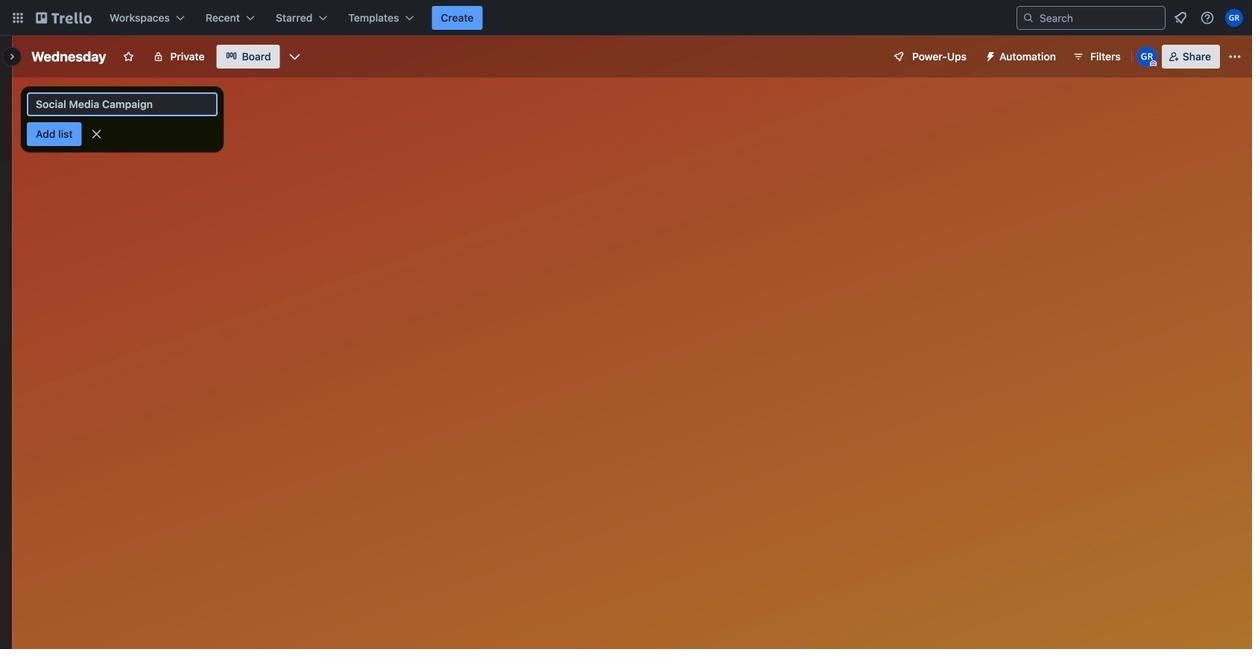 Task type: locate. For each thing, give the bounding box(es) containing it.
this member is an admin of this board. image
[[1150, 60, 1157, 67]]

greg robinson (gregrobinson96) image inside primary element
[[1226, 9, 1244, 27]]

show menu image
[[1228, 49, 1243, 64]]

0 vertical spatial greg robinson (gregrobinson96) image
[[1226, 9, 1244, 27]]

back to home image
[[36, 6, 92, 30]]

0 horizontal spatial greg robinson (gregrobinson96) image
[[1137, 46, 1158, 67]]

1 horizontal spatial greg robinson (gregrobinson96) image
[[1226, 9, 1244, 27]]

greg robinson (gregrobinson96) image right open information menu image
[[1226, 9, 1244, 27]]

search image
[[1023, 12, 1035, 24]]

star or unstar board image
[[123, 51, 135, 63]]

1 vertical spatial greg robinson (gregrobinson96) image
[[1137, 46, 1158, 67]]

greg robinson (gregrobinson96) image down search field
[[1137, 46, 1158, 67]]

greg robinson (gregrobinson96) image
[[1226, 9, 1244, 27], [1137, 46, 1158, 67]]

cancel list editing image
[[89, 127, 104, 142]]



Task type: describe. For each thing, give the bounding box(es) containing it.
Enter list title… text field
[[27, 92, 218, 116]]

sm image
[[979, 45, 1000, 66]]

0 notifications image
[[1172, 9, 1190, 27]]

Search field
[[1035, 7, 1165, 28]]

primary element
[[0, 0, 1253, 36]]

Board name text field
[[24, 45, 114, 69]]

open information menu image
[[1200, 10, 1215, 25]]

customize views image
[[287, 49, 302, 64]]



Task type: vqa. For each thing, say whether or not it's contained in the screenshot.
cards to the top
no



